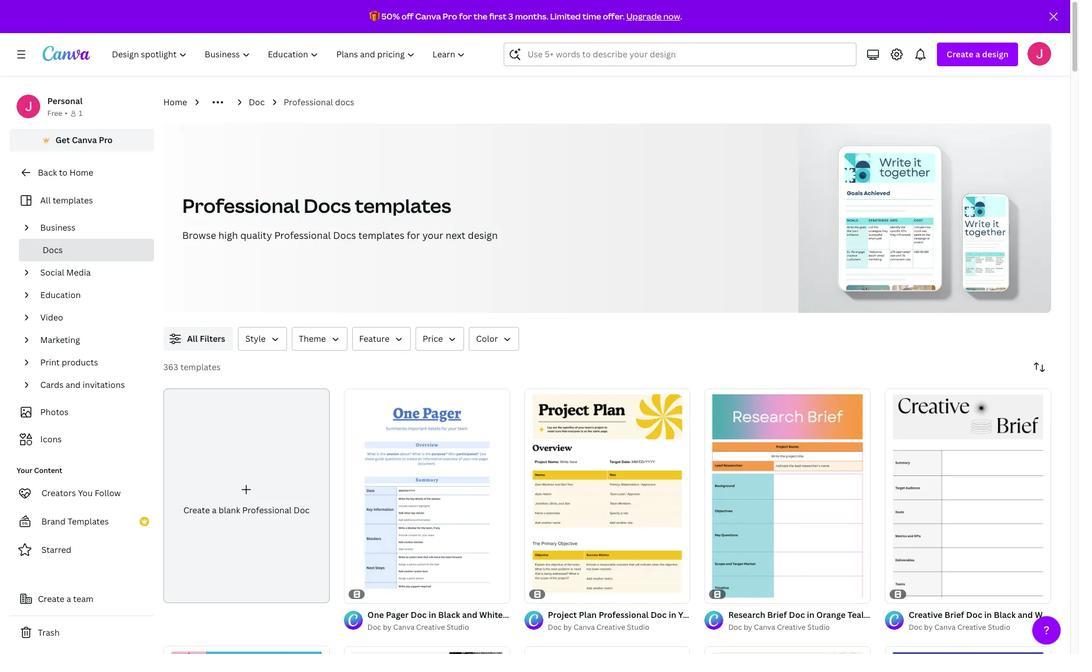 Task type: vqa. For each thing, say whether or not it's contained in the screenshot.
the bottommost Peterson
no



Task type: describe. For each thing, give the bounding box(es) containing it.
photos link
[[17, 401, 147, 424]]

color
[[476, 333, 498, 345]]

yellow
[[679, 610, 705, 621]]

get
[[55, 134, 70, 146]]

0 vertical spatial and
[[66, 380, 81, 391]]

print
[[40, 357, 60, 368]]

1
[[79, 108, 82, 118]]

print products
[[40, 357, 98, 368]]

pro inside get canva pro button
[[99, 134, 113, 146]]

teal
[[848, 610, 864, 621]]

personal
[[47, 95, 83, 107]]

get canva pro
[[55, 134, 113, 146]]

50%
[[382, 11, 400, 22]]

0 horizontal spatial for
[[407, 229, 420, 242]]

professional docs templates
[[182, 193, 451, 219]]

🎁 50% off canva pro for the first 3 months. limited time offer. upgrade now .
[[369, 11, 682, 22]]

cards and invitations link
[[36, 374, 147, 397]]

0 vertical spatial pro
[[443, 11, 457, 22]]

doc by canva creative studio
[[368, 623, 469, 633]]

docs
[[335, 97, 354, 108]]

project
[[548, 610, 577, 621]]

plan
[[579, 610, 597, 621]]

creative brief doc in black and white grey link
[[909, 609, 1080, 622]]

all filters button
[[163, 327, 234, 351]]

in for creative brief doc in black and white grey
[[985, 610, 992, 621]]

pink
[[866, 610, 884, 621]]

by inside research brief doc in orange teal pink soft pastels style doc by canva creative studio
[[744, 623, 753, 633]]

media
[[66, 267, 91, 278]]

trash
[[38, 628, 60, 639]]

all templates
[[40, 195, 93, 206]]

orange
[[817, 610, 846, 621]]

pricing proposal professional doc in white black grey sleek monochrome style image
[[344, 647, 510, 655]]

create for create a blank professional doc
[[183, 505, 210, 516]]

design inside dropdown button
[[983, 49, 1009, 60]]

creative up pricing proposal professional doc in white black grey sleek monochrome style image
[[416, 623, 445, 633]]

education link
[[36, 284, 147, 307]]

trash link
[[9, 622, 154, 645]]

a for design
[[976, 49, 981, 60]]

professional right blank
[[242, 505, 292, 516]]

browse high quality professional docs templates for your next design
[[182, 229, 498, 242]]

friendly
[[731, 610, 764, 621]]

starred
[[41, 545, 71, 556]]

cards and invitations
[[40, 380, 125, 391]]

brand templates
[[41, 516, 109, 528]]

now
[[664, 11, 681, 22]]

cards
[[40, 380, 63, 391]]

team
[[73, 594, 93, 605]]

social
[[40, 267, 64, 278]]

•
[[65, 108, 67, 118]]

one pager doc in black and white blue light blue classic professional style image
[[344, 389, 510, 604]]

creators you follow link
[[9, 482, 154, 506]]

creative brief doc in black and white grey doc by canva creative studio
[[909, 610, 1080, 633]]

feature button
[[352, 327, 411, 351]]

canva up pricing proposal professional doc in white black grey sleek monochrome style image
[[393, 623, 415, 633]]

all templates link
[[17, 189, 147, 212]]

studio inside project plan professional doc in yellow black friendly corporate style doc by canva creative studio
[[627, 623, 650, 633]]

top level navigation element
[[104, 43, 476, 66]]

back to home
[[38, 167, 93, 178]]

all filters
[[187, 333, 225, 345]]

color button
[[469, 327, 520, 351]]

in for research brief doc in orange teal pink soft pastels style
[[807, 610, 815, 621]]

creative inside research brief doc in orange teal pink soft pastels style doc by canva creative studio
[[777, 623, 806, 633]]

create a team
[[38, 594, 93, 605]]

feature
[[359, 333, 390, 345]]

content
[[34, 466, 62, 476]]

invitations
[[83, 380, 125, 391]]

soft
[[886, 610, 903, 621]]

templates left your
[[359, 229, 405, 242]]

social media link
[[36, 262, 147, 284]]

create a blank professional doc link
[[163, 389, 330, 604]]

1 vertical spatial docs
[[333, 229, 356, 242]]

video link
[[36, 307, 147, 329]]

free
[[47, 108, 62, 118]]

upgrade
[[627, 11, 662, 22]]

create a team button
[[9, 588, 154, 612]]

the
[[474, 11, 488, 22]]

studio inside research brief doc in orange teal pink soft pastels style doc by canva creative studio
[[808, 623, 830, 633]]

photos
[[40, 407, 69, 418]]

black inside creative brief doc in black and white grey doc by canva creative studio
[[994, 610, 1016, 621]]

templates up your
[[355, 193, 451, 219]]

creators you follow
[[41, 488, 121, 499]]

creative brief doc in black and white grey editorial style image
[[885, 389, 1052, 604]]

brief for research
[[768, 610, 787, 621]]

project plan professional doc in yellow black friendly corporate style link
[[548, 609, 830, 622]]

style inside button
[[245, 333, 266, 345]]

theme
[[299, 333, 326, 345]]

by inside creative brief doc in black and white grey doc by canva creative studio
[[925, 623, 933, 633]]

brand templates link
[[9, 510, 154, 534]]

Sort by button
[[1028, 356, 1052, 380]]

products
[[62, 357, 98, 368]]

internal comms strategy templates professional doc in blue white traditional corporate style image
[[885, 647, 1052, 655]]

creative up internal comms strategy templates professional doc in blue white traditional corporate style image
[[958, 623, 987, 633]]

2 vertical spatial docs
[[43, 245, 63, 256]]

create a blank professional doc
[[183, 505, 310, 516]]

to
[[59, 167, 67, 178]]

follow
[[95, 488, 121, 499]]

project documentation professional doc in ivory dark brown warm classic style image
[[705, 647, 871, 655]]

icons
[[40, 434, 62, 445]]



Task type: locate. For each thing, give the bounding box(es) containing it.
doc by canva creative studio link down corporate
[[729, 622, 871, 634]]

all down back
[[40, 195, 51, 206]]

0 vertical spatial design
[[983, 49, 1009, 60]]

design left james peterson image
[[983, 49, 1009, 60]]

in up internal comms strategy templates professional doc in blue white traditional corporate style image
[[985, 610, 992, 621]]

research brief doc in orange teal pink soft pastels style doc by canva creative studio
[[729, 610, 956, 633]]

home
[[163, 97, 187, 108], [70, 167, 93, 178]]

studio
[[447, 623, 469, 633], [627, 623, 650, 633], [808, 623, 830, 633], [988, 623, 1011, 633]]

a for team
[[66, 594, 71, 605]]

2 in from the left
[[807, 610, 815, 621]]

studio inside creative brief doc in black and white grey doc by canva creative studio
[[988, 623, 1011, 633]]

0 vertical spatial for
[[459, 11, 472, 22]]

Search search field
[[528, 43, 849, 66]]

1 vertical spatial create
[[183, 505, 210, 516]]

1 by from the left
[[383, 623, 392, 633]]

4 doc by canva creative studio link from the left
[[909, 622, 1052, 634]]

in inside creative brief doc in black and white grey doc by canva creative studio
[[985, 610, 992, 621]]

4 studio from the left
[[988, 623, 1011, 633]]

newsletter professional doc in sky blue pink red bright modern style image
[[163, 647, 330, 655]]

docs
[[304, 193, 351, 219], [333, 229, 356, 242], [43, 245, 63, 256]]

price button
[[416, 327, 464, 351]]

business
[[40, 222, 76, 233]]

blank
[[219, 505, 240, 516]]

2 vertical spatial a
[[66, 594, 71, 605]]

design
[[983, 49, 1009, 60], [468, 229, 498, 242]]

for
[[459, 11, 472, 22], [407, 229, 420, 242]]

create inside button
[[38, 594, 64, 605]]

pro up back to home link
[[99, 134, 113, 146]]

0 horizontal spatial in
[[669, 610, 677, 621]]

1 horizontal spatial create
[[183, 505, 210, 516]]

professional down professional docs templates
[[274, 229, 331, 242]]

0 horizontal spatial design
[[468, 229, 498, 242]]

0 vertical spatial docs
[[304, 193, 351, 219]]

your
[[423, 229, 443, 242]]

studio up pricing proposal professional doc in white black grey sleek monochrome style image
[[447, 623, 469, 633]]

professional up the high
[[182, 193, 300, 219]]

doc by canva creative studio link up travel to-do list doc in teal pastel green pastel purple vibrant professional style "image"
[[548, 622, 691, 634]]

by inside doc by canva creative studio link
[[383, 623, 392, 633]]

upgrade now button
[[627, 11, 681, 22]]

1 in from the left
[[669, 610, 677, 621]]

3 in from the left
[[985, 610, 992, 621]]

0 vertical spatial create
[[947, 49, 974, 60]]

quality
[[240, 229, 272, 242]]

style inside project plan professional doc in yellow black friendly corporate style doc by canva creative studio
[[809, 610, 830, 621]]

professional left docs
[[284, 97, 333, 108]]

design right 'next'
[[468, 229, 498, 242]]

business link
[[36, 217, 147, 239]]

studio up travel to-do list doc in teal pastel green pastel purple vibrant professional style "image"
[[627, 623, 650, 633]]

studio down orange
[[808, 623, 830, 633]]

research brief doc in orange teal pink soft pastels style image
[[705, 389, 871, 604]]

project plan professional doc in yellow black friendly corporate style doc by canva creative studio
[[548, 610, 830, 633]]

1 horizontal spatial design
[[983, 49, 1009, 60]]

professional docs templates image
[[799, 124, 1052, 313], [799, 124, 1052, 313]]

1 horizontal spatial black
[[994, 610, 1016, 621]]

templates down all filters button
[[180, 362, 221, 373]]

and left white
[[1018, 610, 1033, 621]]

all for all filters
[[187, 333, 198, 345]]

doc by canva creative studio link for research
[[729, 622, 871, 634]]

a inside button
[[66, 594, 71, 605]]

james peterson image
[[1028, 42, 1052, 66]]

1 brief from the left
[[768, 610, 787, 621]]

create inside dropdown button
[[947, 49, 974, 60]]

2 doc by canva creative studio link from the left
[[548, 622, 691, 634]]

templates
[[355, 193, 451, 219], [53, 195, 93, 206], [359, 229, 405, 242], [180, 362, 221, 373]]

off
[[402, 11, 414, 22]]

create a blank professional doc element
[[163, 389, 330, 604]]

high
[[219, 229, 238, 242]]

price
[[423, 333, 443, 345]]

canva right get
[[72, 134, 97, 146]]

create for create a team
[[38, 594, 64, 605]]

offer.
[[603, 11, 625, 22]]

doc by canva creative studio link for creative
[[909, 622, 1052, 634]]

1 vertical spatial for
[[407, 229, 420, 242]]

brand
[[41, 516, 66, 528]]

0 horizontal spatial a
[[66, 594, 71, 605]]

canva right off
[[415, 11, 441, 22]]

creative up travel to-do list doc in teal pastel green pastel purple vibrant professional style "image"
[[597, 623, 626, 633]]

education
[[40, 290, 81, 301]]

brief
[[768, 610, 787, 621], [945, 610, 965, 621]]

1 vertical spatial a
[[212, 505, 217, 516]]

1 vertical spatial design
[[468, 229, 498, 242]]

icons link
[[17, 429, 147, 451]]

.
[[681, 11, 682, 22]]

style right filters
[[245, 333, 266, 345]]

1 horizontal spatial all
[[187, 333, 198, 345]]

1 horizontal spatial pro
[[443, 11, 457, 22]]

grey
[[1061, 610, 1080, 621]]

style inside research brief doc in orange teal pink soft pastels style doc by canva creative studio
[[935, 610, 956, 621]]

creative inside project plan professional doc in yellow black friendly corporate style doc by canva creative studio
[[597, 623, 626, 633]]

0 horizontal spatial brief
[[768, 610, 787, 621]]

free •
[[47, 108, 67, 118]]

templates
[[68, 516, 109, 528]]

2 vertical spatial create
[[38, 594, 64, 605]]

docs up social
[[43, 245, 63, 256]]

style right the pastels
[[935, 610, 956, 621]]

filters
[[200, 333, 225, 345]]

brief for creative
[[945, 610, 965, 621]]

0 horizontal spatial style
[[245, 333, 266, 345]]

2 horizontal spatial style
[[935, 610, 956, 621]]

2 by from the left
[[564, 623, 572, 633]]

363 templates
[[163, 362, 221, 373]]

0 horizontal spatial black
[[707, 610, 729, 621]]

1 horizontal spatial a
[[212, 505, 217, 516]]

1 studio from the left
[[447, 623, 469, 633]]

1 vertical spatial and
[[1018, 610, 1033, 621]]

professional docs
[[284, 97, 354, 108]]

project plan professional doc in yellow black friendly corporate style image
[[524, 389, 691, 604]]

doc by canva creative studio link up pricing proposal professional doc in white black grey sleek monochrome style image
[[368, 622, 510, 634]]

1 vertical spatial home
[[70, 167, 93, 178]]

2 brief from the left
[[945, 610, 965, 621]]

video
[[40, 312, 63, 323]]

canva inside button
[[72, 134, 97, 146]]

canva inside creative brief doc in black and white grey doc by canva creative studio
[[935, 623, 956, 633]]

3 by from the left
[[744, 623, 753, 633]]

black right yellow
[[707, 610, 729, 621]]

363
[[163, 362, 178, 373]]

2 horizontal spatial a
[[976, 49, 981, 60]]

templates down back to home at the top left of the page
[[53, 195, 93, 206]]

all for all templates
[[40, 195, 51, 206]]

by down project
[[564, 623, 572, 633]]

1 black from the left
[[707, 610, 729, 621]]

a inside dropdown button
[[976, 49, 981, 60]]

months.
[[515, 11, 549, 22]]

a for blank
[[212, 505, 217, 516]]

create a design
[[947, 49, 1009, 60]]

creative right soft
[[909, 610, 943, 621]]

canva down friendly on the right bottom of the page
[[754, 623, 776, 633]]

creative down corporate
[[777, 623, 806, 633]]

3 studio from the left
[[808, 623, 830, 633]]

create
[[947, 49, 974, 60], [183, 505, 210, 516], [38, 594, 64, 605]]

canva inside project plan professional doc in yellow black friendly corporate style doc by canva creative studio
[[574, 623, 595, 633]]

you
[[78, 488, 93, 499]]

canva down plan
[[574, 623, 595, 633]]

in inside research brief doc in orange teal pink soft pastels style doc by canva creative studio
[[807, 610, 815, 621]]

black left white
[[994, 610, 1016, 621]]

brief inside creative brief doc in black and white grey doc by canva creative studio
[[945, 610, 965, 621]]

doc link
[[249, 96, 265, 109]]

0 vertical spatial a
[[976, 49, 981, 60]]

0 vertical spatial all
[[40, 195, 51, 206]]

starred link
[[9, 539, 154, 563]]

your content
[[17, 466, 62, 476]]

2 studio from the left
[[627, 623, 650, 633]]

white
[[1035, 610, 1059, 621]]

brief inside research brief doc in orange teal pink soft pastels style doc by canva creative studio
[[768, 610, 787, 621]]

1 vertical spatial pro
[[99, 134, 113, 146]]

by down friendly on the right bottom of the page
[[744, 623, 753, 633]]

print products link
[[36, 352, 147, 374]]

first
[[489, 11, 507, 22]]

canva inside research brief doc in orange teal pink soft pastels style doc by canva creative studio
[[754, 623, 776, 633]]

and right cards
[[66, 380, 81, 391]]

by up pricing proposal professional doc in white black grey sleek monochrome style image
[[383, 623, 392, 633]]

style for project
[[809, 610, 830, 621]]

professional right plan
[[599, 610, 649, 621]]

0 horizontal spatial create
[[38, 594, 64, 605]]

all inside button
[[187, 333, 198, 345]]

2 horizontal spatial in
[[985, 610, 992, 621]]

0 horizontal spatial pro
[[99, 134, 113, 146]]

3
[[509, 11, 514, 22]]

marketing
[[40, 335, 80, 346]]

back to home link
[[9, 161, 154, 185]]

0 horizontal spatial and
[[66, 380, 81, 391]]

0 vertical spatial home
[[163, 97, 187, 108]]

black inside project plan professional doc in yellow black friendly corporate style doc by canva creative studio
[[707, 610, 729, 621]]

doc by canva creative studio link up internal comms strategy templates professional doc in blue white traditional corporate style image
[[909, 622, 1052, 634]]

1 horizontal spatial for
[[459, 11, 472, 22]]

time
[[583, 11, 601, 22]]

brief right the pastels
[[945, 610, 965, 621]]

style for research
[[935, 610, 956, 621]]

in left yellow
[[669, 610, 677, 621]]

pastels
[[905, 610, 933, 621]]

canva up internal comms strategy templates professional doc in blue white traditional corporate style image
[[935, 623, 956, 633]]

black
[[707, 610, 729, 621], [994, 610, 1016, 621]]

1 doc by canva creative studio link from the left
[[368, 622, 510, 634]]

create for create a design
[[947, 49, 974, 60]]

1 horizontal spatial brief
[[945, 610, 965, 621]]

all
[[40, 195, 51, 206], [187, 333, 198, 345]]

next
[[446, 229, 466, 242]]

by down the pastels
[[925, 623, 933, 633]]

by
[[383, 623, 392, 633], [564, 623, 572, 633], [744, 623, 753, 633], [925, 623, 933, 633]]

your
[[17, 466, 32, 476]]

browse
[[182, 229, 216, 242]]

for left the
[[459, 11, 472, 22]]

1 horizontal spatial in
[[807, 610, 815, 621]]

style right corporate
[[809, 610, 830, 621]]

docs up browse high quality professional docs templates for your next design
[[304, 193, 351, 219]]

for left your
[[407, 229, 420, 242]]

limited
[[550, 11, 581, 22]]

home link
[[163, 96, 187, 109]]

0 horizontal spatial home
[[70, 167, 93, 178]]

3 doc by canva creative studio link from the left
[[729, 622, 871, 634]]

pro left the
[[443, 11, 457, 22]]

professional inside project plan professional doc in yellow black friendly corporate style doc by canva creative studio
[[599, 610, 649, 621]]

creators
[[41, 488, 76, 499]]

0 horizontal spatial all
[[40, 195, 51, 206]]

None search field
[[504, 43, 857, 66]]

doc by canva creative studio link for project
[[548, 622, 691, 634]]

create a design button
[[938, 43, 1019, 66]]

travel to-do list doc in teal pastel green pastel purple vibrant professional style image
[[524, 647, 691, 655]]

marketing link
[[36, 329, 147, 352]]

in left orange
[[807, 610, 815, 621]]

4 by from the left
[[925, 623, 933, 633]]

1 horizontal spatial style
[[809, 610, 830, 621]]

1 vertical spatial all
[[187, 333, 198, 345]]

studio down creative brief doc in black and white grey link
[[988, 623, 1011, 633]]

all left filters
[[187, 333, 198, 345]]

in inside project plan professional doc in yellow black friendly corporate style doc by canva creative studio
[[669, 610, 677, 621]]

docs down professional docs templates
[[333, 229, 356, 242]]

research
[[729, 610, 766, 621]]

by inside project plan professional doc in yellow black friendly corporate style doc by canva creative studio
[[564, 623, 572, 633]]

2 horizontal spatial create
[[947, 49, 974, 60]]

corporate
[[766, 610, 807, 621]]

1 horizontal spatial home
[[163, 97, 187, 108]]

1 horizontal spatial and
[[1018, 610, 1033, 621]]

and inside creative brief doc in black and white grey doc by canva creative studio
[[1018, 610, 1033, 621]]

brief right friendly on the right bottom of the page
[[768, 610, 787, 621]]

a
[[976, 49, 981, 60], [212, 505, 217, 516], [66, 594, 71, 605]]

social media
[[40, 267, 91, 278]]

2 black from the left
[[994, 610, 1016, 621]]



